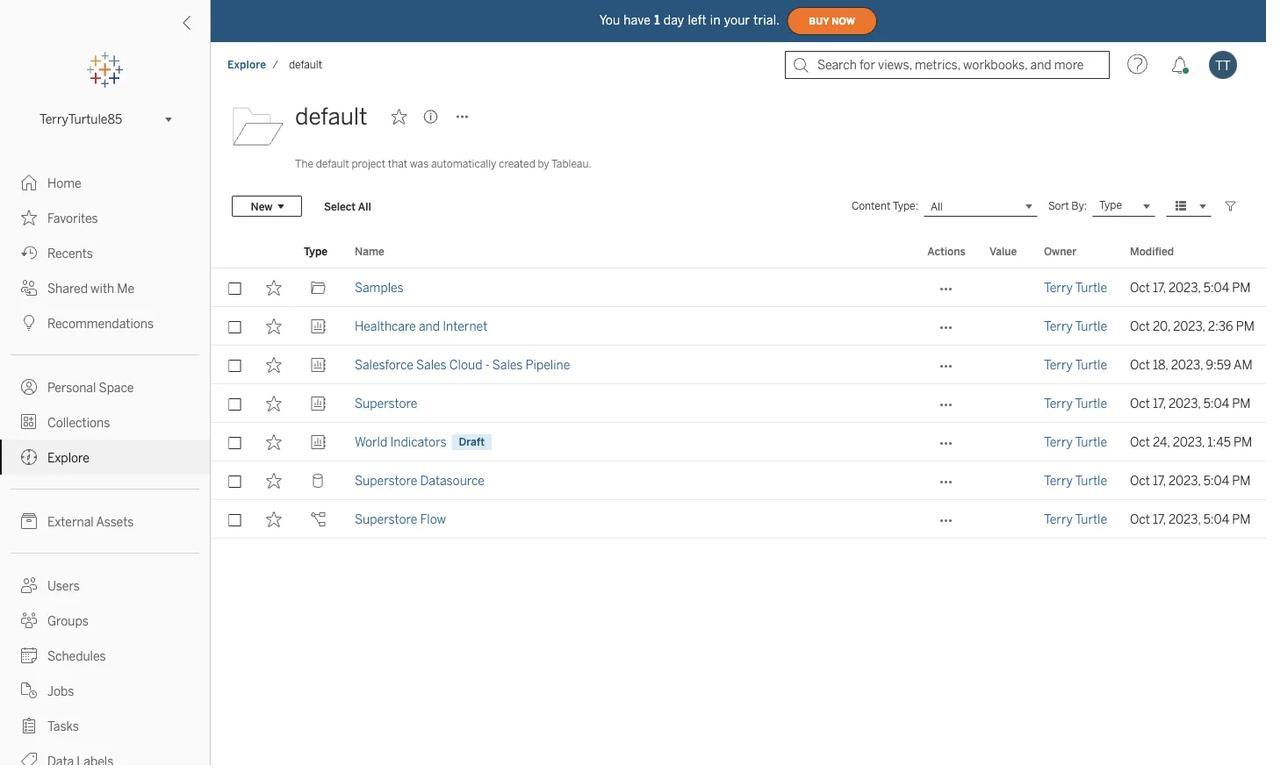 Task type: locate. For each thing, give the bounding box(es) containing it.
explore link down collections
[[0, 440, 210, 475]]

1 vertical spatial default
[[295, 103, 368, 130]]

all inside button
[[358, 200, 371, 213]]

healthcare and internet
[[355, 319, 488, 334]]

salesforce sales cloud - sales pipeline link
[[355, 346, 570, 385]]

with
[[91, 281, 114, 296]]

1 terry from the top
[[1044, 281, 1073, 295]]

sales right -
[[493, 358, 523, 372]]

terry for superstore datasource
[[1044, 474, 1073, 488]]

terry for samples
[[1044, 281, 1073, 295]]

5:04 for superstore flow
[[1204, 512, 1230, 527]]

workbook image up the data source icon
[[310, 435, 326, 451]]

project image down explore / at the top left of page
[[232, 99, 285, 152]]

2 workbook image from the top
[[310, 396, 326, 412]]

superstore datasource
[[355, 474, 485, 488]]

cell for superstore datasource
[[979, 462, 1034, 501]]

oct
[[1130, 281, 1150, 295], [1130, 319, 1150, 334], [1130, 358, 1150, 372], [1130, 397, 1150, 411], [1130, 435, 1150, 450], [1130, 474, 1150, 488], [1130, 512, 1150, 527]]

superstore flow
[[355, 512, 446, 527]]

am
[[1234, 358, 1253, 372]]

2 vertical spatial default
[[316, 158, 349, 170]]

content
[[852, 200, 891, 213]]

cloud
[[449, 358, 483, 372]]

2 oct from the top
[[1130, 319, 1150, 334]]

1 horizontal spatial sales
[[493, 358, 523, 372]]

pm
[[1233, 281, 1251, 295], [1236, 319, 1255, 334], [1233, 397, 1251, 411], [1234, 435, 1253, 450], [1233, 474, 1251, 488], [1233, 512, 1251, 527]]

terry turtle for samples
[[1044, 281, 1108, 295]]

3 5:04 from the top
[[1204, 474, 1230, 488]]

created
[[499, 158, 536, 170]]

0 vertical spatial workbook image
[[310, 319, 326, 335]]

terry turtle link for salesforce sales cloud - sales pipeline
[[1044, 346, 1108, 385]]

1 turtle from the top
[[1075, 281, 1108, 295]]

oct for salesforce sales cloud - sales pipeline
[[1130, 358, 1150, 372]]

superstore left flow
[[355, 512, 417, 527]]

by
[[538, 158, 549, 170]]

explore link
[[227, 58, 267, 72], [0, 440, 210, 475]]

terry turtle link
[[1044, 269, 1108, 307], [1044, 307, 1108, 346], [1044, 346, 1108, 385], [1044, 385, 1108, 423], [1044, 423, 1108, 462], [1044, 462, 1108, 501], [1044, 501, 1108, 539]]

4 17, from the top
[[1153, 512, 1166, 527]]

type down select
[[304, 245, 328, 258]]

1 horizontal spatial all
[[931, 200, 943, 213]]

explore
[[227, 58, 266, 71], [47, 451, 89, 465]]

2 terry turtle link from the top
[[1044, 307, 1108, 346]]

project image left samples link
[[310, 280, 326, 296]]

assets
[[96, 515, 134, 530]]

grid containing samples
[[211, 235, 1266, 766]]

workbook image
[[310, 319, 326, 335], [310, 396, 326, 412], [310, 435, 326, 451]]

4 oct 17, 2023, 5:04 pm from the top
[[1130, 512, 1251, 527]]

external
[[47, 515, 94, 530]]

project image
[[232, 99, 285, 152], [310, 280, 326, 296]]

3 oct 17, 2023, 5:04 pm from the top
[[1130, 474, 1251, 488]]

salesforce
[[355, 358, 414, 372]]

2 terry from the top
[[1044, 319, 1073, 334]]

the
[[295, 158, 313, 170]]

1 horizontal spatial type
[[1100, 199, 1122, 212]]

row
[[211, 269, 1266, 307], [211, 307, 1266, 346], [211, 346, 1266, 385], [211, 385, 1266, 423], [211, 423, 1266, 462], [211, 462, 1266, 501], [211, 501, 1266, 539]]

turtle for superstore flow
[[1075, 512, 1108, 527]]

cell for superstore flow
[[979, 501, 1034, 539]]

default right the
[[316, 158, 349, 170]]

terry
[[1044, 281, 1073, 295], [1044, 319, 1073, 334], [1044, 358, 1073, 372], [1044, 397, 1073, 411], [1044, 435, 1073, 450], [1044, 474, 1073, 488], [1044, 512, 1073, 527]]

internet
[[443, 319, 488, 334]]

6 terry turtle from the top
[[1044, 474, 1108, 488]]

terry turtle link for superstore
[[1044, 385, 1108, 423]]

0 vertical spatial explore
[[227, 58, 266, 71]]

7 terry from the top
[[1044, 512, 1073, 527]]

all
[[358, 200, 371, 213], [931, 200, 943, 213]]

default up the
[[295, 103, 368, 130]]

1 terry turtle link from the top
[[1044, 269, 1108, 307]]

1 vertical spatial workbook image
[[310, 396, 326, 412]]

0 vertical spatial explore link
[[227, 58, 267, 72]]

type right by:
[[1100, 199, 1122, 212]]

6 turtle from the top
[[1075, 474, 1108, 488]]

all inside dropdown button
[[931, 200, 943, 213]]

2023, for superstore datasource
[[1169, 474, 1201, 488]]

explore down collections
[[47, 451, 89, 465]]

personal
[[47, 381, 96, 395]]

3 terry from the top
[[1044, 358, 1073, 372]]

new
[[251, 200, 273, 213]]

draft
[[459, 436, 485, 449]]

sort
[[1049, 200, 1069, 213]]

sales left cloud
[[416, 358, 447, 372]]

all right the 'type:'
[[931, 200, 943, 213]]

recommendations link
[[0, 306, 210, 341]]

users
[[47, 579, 80, 594]]

1 cell from the top
[[979, 269, 1034, 307]]

superstore for superstore flow
[[355, 512, 417, 527]]

7 row from the top
[[211, 501, 1266, 539]]

3 turtle from the top
[[1075, 358, 1108, 372]]

2 cell from the top
[[979, 307, 1034, 346]]

type inside dropdown button
[[1100, 199, 1122, 212]]

3 superstore from the top
[[355, 512, 417, 527]]

20,
[[1153, 319, 1171, 334]]

explore link left /
[[227, 58, 267, 72]]

17, for samples
[[1153, 281, 1166, 295]]

7 terry turtle from the top
[[1044, 512, 1108, 527]]

4 terry turtle from the top
[[1044, 397, 1108, 411]]

2 terry turtle from the top
[[1044, 319, 1108, 334]]

pipeline
[[526, 358, 570, 372]]

1 vertical spatial explore link
[[0, 440, 210, 475]]

1 vertical spatial superstore
[[355, 474, 417, 488]]

4 terry from the top
[[1044, 397, 1073, 411]]

turtle for superstore datasource
[[1075, 474, 1108, 488]]

space
[[99, 381, 134, 395]]

1 vertical spatial explore
[[47, 451, 89, 465]]

0 horizontal spatial explore
[[47, 451, 89, 465]]

turtle for salesforce sales cloud - sales pipeline
[[1075, 358, 1108, 372]]

3 row from the top
[[211, 346, 1266, 385]]

1:45
[[1208, 435, 1231, 450]]

workbook image up workbook image
[[310, 319, 326, 335]]

6 cell from the top
[[979, 462, 1034, 501]]

workbook image down workbook image
[[310, 396, 326, 412]]

0 horizontal spatial project image
[[232, 99, 285, 152]]

oct for superstore flow
[[1130, 512, 1150, 527]]

1 vertical spatial type
[[304, 245, 328, 258]]

row group
[[211, 269, 1266, 539]]

5:04 for samples
[[1204, 281, 1230, 295]]

external assets link
[[0, 504, 210, 539]]

3 oct from the top
[[1130, 358, 1150, 372]]

7 cell from the top
[[979, 501, 1034, 539]]

7 terry turtle link from the top
[[1044, 501, 1108, 539]]

4 oct from the top
[[1130, 397, 1150, 411]]

superstore inside superstore flow link
[[355, 512, 417, 527]]

4 cell from the top
[[979, 385, 1034, 423]]

oct 17, 2023, 5:04 pm for superstore
[[1130, 397, 1251, 411]]

all right select
[[358, 200, 371, 213]]

row containing superstore flow
[[211, 501, 1266, 539]]

0 horizontal spatial all
[[358, 200, 371, 213]]

1 row from the top
[[211, 269, 1266, 307]]

oct for samples
[[1130, 281, 1150, 295]]

2 row from the top
[[211, 307, 1266, 346]]

superstore down salesforce
[[355, 397, 417, 411]]

collections
[[47, 416, 110, 430]]

5 row from the top
[[211, 423, 1266, 462]]

workbook image for superstore
[[310, 396, 326, 412]]

6 row from the top
[[211, 462, 1266, 501]]

0 vertical spatial default
[[289, 58, 322, 71]]

1 horizontal spatial explore
[[227, 58, 266, 71]]

default right /
[[289, 58, 322, 71]]

1 superstore from the top
[[355, 397, 417, 411]]

home
[[47, 176, 81, 191]]

salesforce sales cloud - sales pipeline
[[355, 358, 570, 372]]

terry turtle
[[1044, 281, 1108, 295], [1044, 319, 1108, 334], [1044, 358, 1108, 372], [1044, 397, 1108, 411], [1044, 435, 1108, 450], [1044, 474, 1108, 488], [1044, 512, 1108, 527]]

4 5:04 from the top
[[1204, 512, 1230, 527]]

in
[[710, 13, 721, 27]]

0 vertical spatial type
[[1100, 199, 1122, 212]]

superstore
[[355, 397, 417, 411], [355, 474, 417, 488], [355, 512, 417, 527]]

default
[[289, 58, 322, 71], [295, 103, 368, 130], [316, 158, 349, 170]]

flow image
[[310, 512, 326, 528]]

7 oct from the top
[[1130, 512, 1150, 527]]

type
[[1100, 199, 1122, 212], [304, 245, 328, 258]]

1 5:04 from the top
[[1204, 281, 1230, 295]]

3 terry turtle from the top
[[1044, 358, 1108, 372]]

cell for salesforce sales cloud - sales pipeline
[[979, 346, 1034, 385]]

6 terry turtle link from the top
[[1044, 462, 1108, 501]]

navigation panel element
[[0, 53, 210, 766]]

terry turtle for salesforce sales cloud - sales pipeline
[[1044, 358, 1108, 372]]

samples link
[[355, 269, 404, 307]]

1 oct 17, 2023, 5:04 pm from the top
[[1130, 281, 1251, 295]]

new button
[[232, 196, 302, 217]]

favorites link
[[0, 200, 210, 235]]

sales
[[416, 358, 447, 372], [493, 358, 523, 372]]

owner
[[1044, 245, 1077, 258]]

3 terry turtle link from the top
[[1044, 346, 1108, 385]]

groups
[[47, 614, 88, 629]]

superstore link
[[355, 385, 417, 423]]

cell for samples
[[979, 269, 1034, 307]]

4 row from the top
[[211, 385, 1266, 423]]

superstore down world indicators link
[[355, 474, 417, 488]]

0 vertical spatial project image
[[232, 99, 285, 152]]

the default project that was automatically created by tableau.
[[295, 158, 592, 170]]

terry turtle for superstore flow
[[1044, 512, 1108, 527]]

7 turtle from the top
[[1075, 512, 1108, 527]]

oct 17, 2023, 5:04 pm
[[1130, 281, 1251, 295], [1130, 397, 1251, 411], [1130, 474, 1251, 488], [1130, 512, 1251, 527]]

2 vertical spatial workbook image
[[310, 435, 326, 451]]

6 terry from the top
[[1044, 474, 1073, 488]]

1 terry turtle from the top
[[1044, 281, 1108, 295]]

4 turtle from the top
[[1075, 397, 1108, 411]]

6 oct from the top
[[1130, 474, 1150, 488]]

3 cell from the top
[[979, 346, 1034, 385]]

oct 17, 2023, 5:04 pm for samples
[[1130, 281, 1251, 295]]

turtle
[[1075, 281, 1108, 295], [1075, 319, 1108, 334], [1075, 358, 1108, 372], [1075, 397, 1108, 411], [1075, 435, 1108, 450], [1075, 474, 1108, 488], [1075, 512, 1108, 527]]

personal space
[[47, 381, 134, 395]]

1 all from the left
[[358, 200, 371, 213]]

explore inside explore link
[[47, 451, 89, 465]]

0 horizontal spatial sales
[[416, 358, 447, 372]]

0 horizontal spatial type
[[304, 245, 328, 258]]

explore left /
[[227, 58, 266, 71]]

terry for salesforce sales cloud - sales pipeline
[[1044, 358, 1073, 372]]

all button
[[924, 196, 1038, 217]]

2 all from the left
[[931, 200, 943, 213]]

recents
[[47, 246, 93, 261]]

have
[[624, 13, 651, 27]]

1 workbook image from the top
[[310, 319, 326, 335]]

1 oct from the top
[[1130, 281, 1150, 295]]

grid
[[211, 235, 1266, 766]]

3 17, from the top
[[1153, 474, 1166, 488]]

0 vertical spatial superstore
[[355, 397, 417, 411]]

jobs link
[[0, 674, 210, 709]]

2 oct 17, 2023, 5:04 pm from the top
[[1130, 397, 1251, 411]]

4 terry turtle link from the top
[[1044, 385, 1108, 423]]

superstore inside superstore datasource link
[[355, 474, 417, 488]]

2 vertical spatial superstore
[[355, 512, 417, 527]]

2 17, from the top
[[1153, 397, 1166, 411]]

superstore for superstore datasource
[[355, 474, 417, 488]]

terry turtle for healthcare and internet
[[1044, 319, 1108, 334]]

5:04
[[1204, 281, 1230, 295], [1204, 397, 1230, 411], [1204, 474, 1230, 488], [1204, 512, 1230, 527]]

recents link
[[0, 235, 210, 271]]

1 vertical spatial project image
[[310, 280, 326, 296]]

2 5:04 from the top
[[1204, 397, 1230, 411]]

you
[[600, 13, 620, 27]]

1 17, from the top
[[1153, 281, 1166, 295]]

pm for superstore datasource
[[1233, 474, 1251, 488]]

cell
[[979, 269, 1034, 307], [979, 307, 1034, 346], [979, 346, 1034, 385], [979, 385, 1034, 423], [979, 423, 1034, 462], [979, 462, 1034, 501], [979, 501, 1034, 539]]

automatically
[[431, 158, 497, 170]]

2 superstore from the top
[[355, 474, 417, 488]]

buy now button
[[787, 7, 878, 35]]

2 turtle from the top
[[1075, 319, 1108, 334]]

schedules link
[[0, 638, 210, 674]]

Search for views, metrics, workbooks, and more text field
[[785, 51, 1110, 79]]

2023,
[[1169, 281, 1201, 295], [1173, 319, 1206, 334], [1171, 358, 1203, 372], [1169, 397, 1201, 411], [1173, 435, 1205, 450], [1169, 474, 1201, 488], [1169, 512, 1201, 527]]

9:59
[[1206, 358, 1232, 372]]

2023, for superstore flow
[[1169, 512, 1201, 527]]

2 sales from the left
[[493, 358, 523, 372]]



Task type: describe. For each thing, give the bounding box(es) containing it.
17, for superstore
[[1153, 397, 1166, 411]]

5 oct from the top
[[1130, 435, 1150, 450]]

world indicators link
[[355, 423, 447, 462]]

17, for superstore flow
[[1153, 512, 1166, 527]]

content type:
[[852, 200, 919, 213]]

flow
[[420, 512, 446, 527]]

row containing salesforce sales cloud - sales pipeline
[[211, 346, 1266, 385]]

healthcare and internet link
[[355, 307, 488, 346]]

datasource
[[420, 474, 485, 488]]

terry for superstore
[[1044, 397, 1073, 411]]

shared with me
[[47, 281, 135, 296]]

world
[[355, 435, 388, 450]]

terry turtle for superstore datasource
[[1044, 474, 1108, 488]]

turtle for healthcare and internet
[[1075, 319, 1108, 334]]

terryturtule85 button
[[32, 109, 177, 130]]

explore for explore
[[47, 451, 89, 465]]

project
[[352, 158, 386, 170]]

trial.
[[754, 13, 780, 27]]

you have 1 day left in your trial.
[[600, 13, 780, 27]]

oct for superstore
[[1130, 397, 1150, 411]]

shared
[[47, 281, 88, 296]]

pm for healthcare and internet
[[1236, 319, 1255, 334]]

sort by:
[[1049, 200, 1087, 213]]

indicators
[[390, 435, 447, 450]]

1
[[654, 13, 660, 27]]

workbook image for healthcare and internet
[[310, 319, 326, 335]]

row group containing samples
[[211, 269, 1266, 539]]

healthcare
[[355, 319, 416, 334]]

row containing superstore
[[211, 385, 1266, 423]]

1 sales from the left
[[416, 358, 447, 372]]

terryturtule85
[[40, 112, 122, 127]]

3 workbook image from the top
[[310, 435, 326, 451]]

turtle for samples
[[1075, 281, 1108, 295]]

world indicators
[[355, 435, 447, 450]]

explore for explore /
[[227, 58, 266, 71]]

samples
[[355, 281, 404, 295]]

5:04 for superstore datasource
[[1204, 474, 1230, 488]]

groups link
[[0, 603, 210, 638]]

2023, for salesforce sales cloud - sales pipeline
[[1171, 358, 1203, 372]]

oct 24, 2023, 1:45 pm
[[1130, 435, 1253, 450]]

5:04 for superstore
[[1204, 397, 1230, 411]]

schedules
[[47, 649, 106, 664]]

shared with me link
[[0, 271, 210, 306]]

select
[[324, 200, 356, 213]]

users link
[[0, 568, 210, 603]]

terry for superstore flow
[[1044, 512, 1073, 527]]

18,
[[1153, 358, 1169, 372]]

buy now
[[809, 16, 856, 27]]

oct 17, 2023, 5:04 pm for superstore datasource
[[1130, 474, 1251, 488]]

superstore datasource link
[[355, 462, 485, 501]]

5 terry turtle link from the top
[[1044, 423, 1108, 462]]

tasks link
[[0, 709, 210, 744]]

pm for superstore
[[1233, 397, 1251, 411]]

and
[[419, 319, 440, 334]]

personal space link
[[0, 370, 210, 405]]

by:
[[1072, 200, 1087, 213]]

1 horizontal spatial explore link
[[227, 58, 267, 72]]

select all button
[[313, 196, 383, 217]]

select all
[[324, 200, 371, 213]]

row containing superstore datasource
[[211, 462, 1266, 501]]

oct for healthcare and internet
[[1130, 319, 1150, 334]]

oct 17, 2023, 5:04 pm for superstore flow
[[1130, 512, 1251, 527]]

value
[[990, 245, 1017, 258]]

terry turtle link for samples
[[1044, 269, 1108, 307]]

day
[[664, 13, 685, 27]]

terry turtle link for superstore datasource
[[1044, 462, 1108, 501]]

external assets
[[47, 515, 134, 530]]

row containing samples
[[211, 269, 1266, 307]]

recommendations
[[47, 317, 154, 331]]

data source image
[[310, 473, 326, 489]]

2:36
[[1208, 319, 1234, 334]]

was
[[410, 158, 429, 170]]

17, for superstore datasource
[[1153, 474, 1166, 488]]

1 horizontal spatial project image
[[310, 280, 326, 296]]

5 cell from the top
[[979, 423, 1034, 462]]

24,
[[1153, 435, 1170, 450]]

tableau.
[[552, 158, 592, 170]]

cell for superstore
[[979, 385, 1034, 423]]

/
[[272, 58, 278, 71]]

pm for superstore flow
[[1233, 512, 1251, 527]]

oct 18, 2023, 9:59 am
[[1130, 358, 1253, 372]]

cell for healthcare and internet
[[979, 307, 1034, 346]]

pm for samples
[[1233, 281, 1251, 295]]

2023, for superstore
[[1169, 397, 1201, 411]]

5 terry from the top
[[1044, 435, 1073, 450]]

home link
[[0, 165, 210, 200]]

main navigation. press the up and down arrow keys to access links. element
[[0, 165, 210, 766]]

terry turtle link for superstore flow
[[1044, 501, 1108, 539]]

me
[[117, 281, 135, 296]]

2023, for healthcare and internet
[[1173, 319, 1206, 334]]

type:
[[893, 200, 919, 213]]

type button
[[1093, 196, 1156, 217]]

explore /
[[227, 58, 278, 71]]

0 horizontal spatial explore link
[[0, 440, 210, 475]]

row containing world indicators
[[211, 423, 1266, 462]]

oct for superstore datasource
[[1130, 474, 1150, 488]]

5 turtle from the top
[[1075, 435, 1108, 450]]

5 terry turtle from the top
[[1044, 435, 1108, 450]]

2023, for samples
[[1169, 281, 1201, 295]]

favorites
[[47, 211, 98, 226]]

row containing healthcare and internet
[[211, 307, 1266, 346]]

turtle for superstore
[[1075, 397, 1108, 411]]

buy
[[809, 16, 829, 27]]

workbook image
[[310, 357, 326, 373]]

now
[[832, 16, 856, 27]]

jobs
[[47, 685, 74, 699]]

modified
[[1130, 245, 1174, 258]]

superstore flow link
[[355, 501, 446, 539]]

superstore for superstore
[[355, 397, 417, 411]]

-
[[485, 358, 490, 372]]

that
[[388, 158, 408, 170]]

list view image
[[1173, 198, 1189, 214]]

oct 20, 2023, 2:36 pm
[[1130, 319, 1255, 334]]

terry turtle link for healthcare and internet
[[1044, 307, 1108, 346]]

terry turtle for superstore
[[1044, 397, 1108, 411]]

terry for healthcare and internet
[[1044, 319, 1073, 334]]

tasks
[[47, 720, 79, 734]]

actions
[[928, 245, 966, 258]]

default element
[[284, 58, 328, 71]]



Task type: vqa. For each thing, say whether or not it's contained in the screenshot.
tags
no



